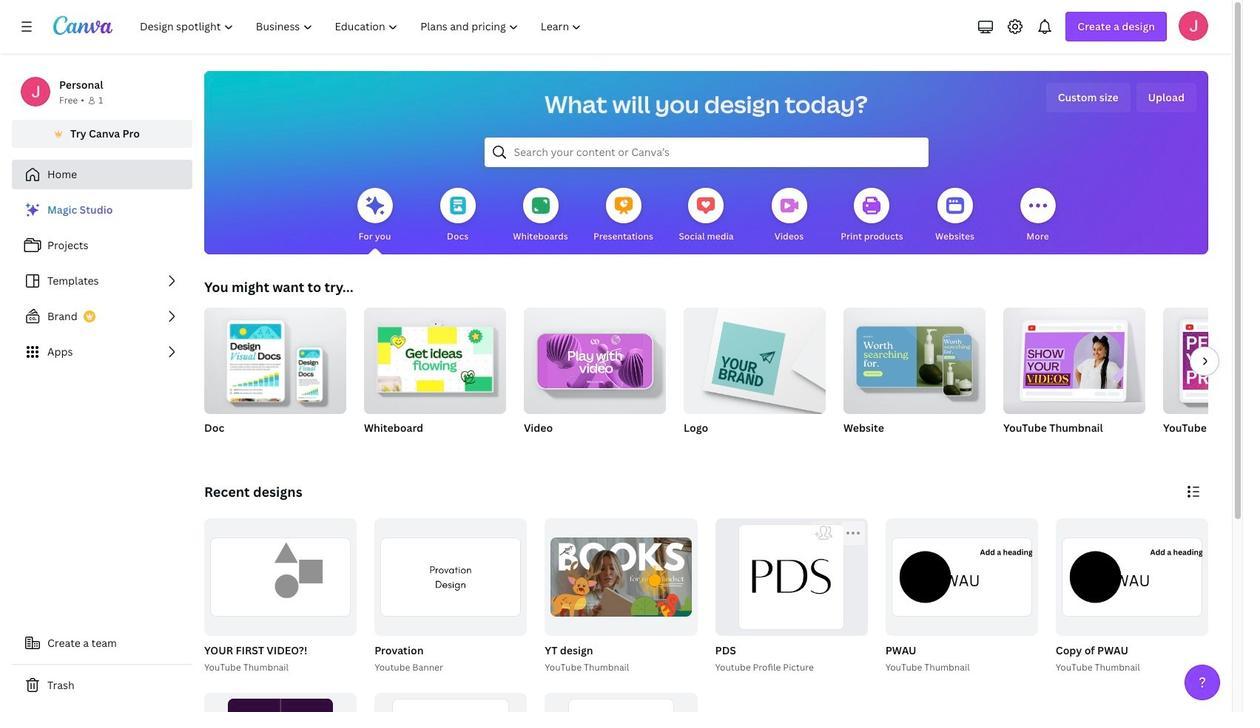 Task type: locate. For each thing, give the bounding box(es) containing it.
None search field
[[484, 138, 928, 167]]

list
[[12, 195, 192, 367]]

james peterson image
[[1179, 11, 1208, 41]]

group
[[204, 302, 346, 454], [204, 302, 346, 414], [364, 302, 506, 454], [364, 302, 506, 414], [844, 302, 986, 454], [844, 302, 986, 414], [1004, 302, 1146, 454], [1004, 302, 1146, 414], [524, 308, 666, 454], [524, 308, 666, 414], [684, 308, 826, 454], [1163, 308, 1243, 454], [1163, 308, 1243, 414], [201, 519, 357, 675], [204, 519, 357, 636], [372, 519, 527, 675], [375, 519, 527, 636], [542, 519, 697, 675], [712, 519, 868, 675], [715, 519, 868, 636], [883, 519, 1038, 675], [886, 519, 1038, 636], [1053, 519, 1208, 675], [1056, 519, 1208, 636], [204, 693, 357, 713], [375, 693, 527, 713], [545, 693, 697, 713]]

top level navigation element
[[130, 12, 595, 41]]



Task type: describe. For each thing, give the bounding box(es) containing it.
Search search field
[[514, 138, 899, 167]]



Task type: vqa. For each thing, say whether or not it's contained in the screenshot.
'Group'
yes



